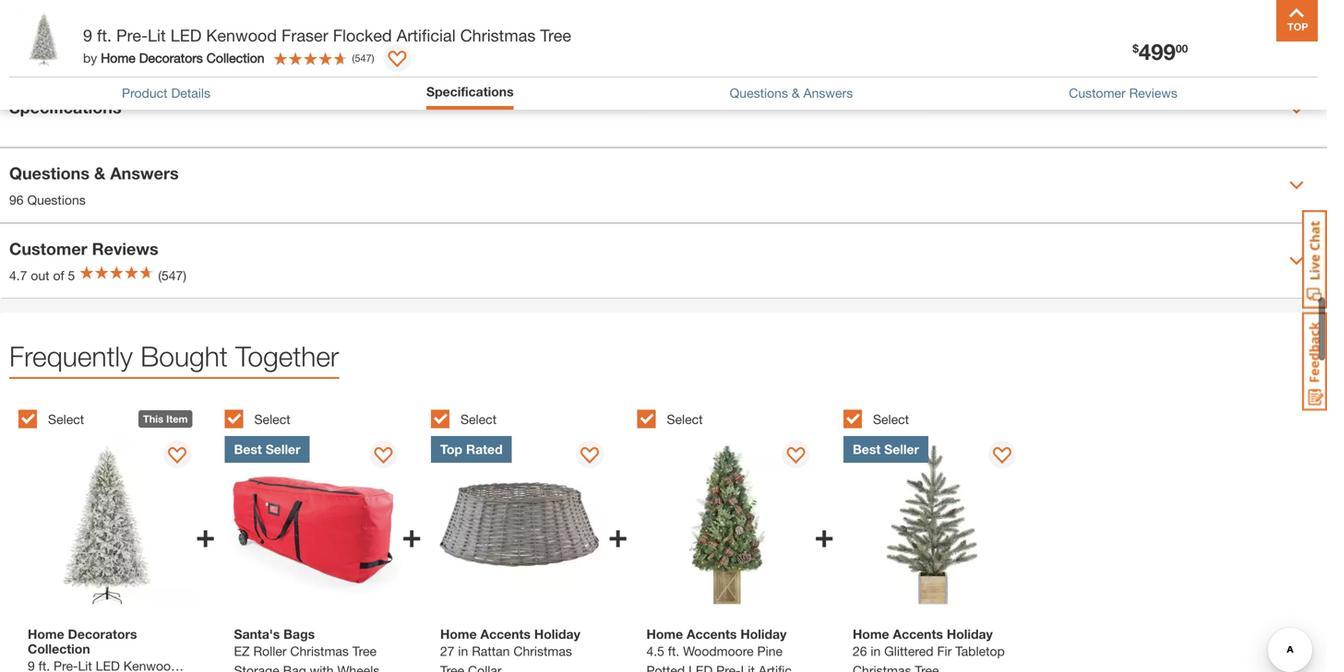 Task type: vqa. For each thing, say whether or not it's contained in the screenshot.
the Home
yes



Task type: describe. For each thing, give the bounding box(es) containing it.
4.5 ft. woodmoore pine potted led pre-lit artificial christmas tree image
[[637, 433, 814, 610]]

artificial
[[397, 25, 456, 45]]

of
[[53, 265, 64, 280]]

select for home accents holiday 27 in rattan christmas tree collar
[[460, 408, 497, 424]]

ez roller christmas tree storage bag with wheels for trees up to 9 ft. tall image
[[225, 433, 402, 610]]

woodmoore
[[683, 641, 754, 656]]

display image inside 5 / 5 group
[[993, 444, 1011, 463]]

holiday for pine
[[740, 623, 787, 639]]

led inside home accents holiday 4.5 ft. woodmoore pine potted led pre-lit artificia
[[689, 660, 713, 673]]

top
[[440, 439, 462, 454]]

in for rattan
[[458, 641, 468, 656]]

top rated
[[440, 439, 503, 454]]

accents for glittered
[[893, 623, 943, 639]]

rated
[[466, 439, 503, 454]]

4.7
[[9, 265, 27, 280]]

accents for woodmoore
[[687, 623, 737, 639]]

& for questions & answers 96 questions
[[94, 160, 106, 180]]

best for santa's bags ez roller christmas tree storage bag with wheel
[[234, 439, 262, 454]]

christmas right the artificial
[[460, 25, 536, 45]]

questions & answers 96 questions
[[9, 160, 179, 204]]

2 caret image from the top
[[1289, 175, 1304, 189]]

home for home accents holiday 27 in rattan christmas tree collar
[[440, 623, 477, 639]]

tree inside santa's bags ez roller christmas tree storage bag with wheel
[[352, 641, 377, 656]]

collection
[[207, 50, 264, 66]]

frequently bought together
[[9, 337, 339, 369]]

seller for accents
[[884, 439, 919, 454]]

in for glittered
[[871, 641, 881, 656]]

+ inside 1 / 5 group
[[196, 512, 215, 552]]

1 horizontal spatial reviews
[[1129, 85, 1178, 100]]

bags
[[283, 623, 315, 639]]

display image
[[580, 444, 599, 463]]

display image inside 4 / 5 group
[[787, 444, 805, 463]]

tree inside home accents holiday 26 in glittered fir tabletop christmas tree
[[915, 660, 939, 673]]

seller for bags
[[266, 439, 300, 454]]

26 in glittered fir tabletop christmas tree image
[[843, 433, 1021, 610]]

questions for questions & answers 96 questions
[[9, 160, 90, 180]]

holiday for fir
[[947, 623, 993, 639]]

answers for questions & answers 96 questions
[[110, 160, 179, 180]]

roller
[[253, 641, 287, 656]]

questions & answers
[[730, 85, 853, 100]]

pine
[[757, 641, 783, 656]]

9 ft. pre-lit led kenwood fraser flocked artificial christmas tree
[[83, 25, 571, 45]]

with
[[310, 660, 334, 673]]

0 horizontal spatial reviews
[[92, 235, 158, 255]]

flocked
[[333, 25, 392, 45]]

ft. inside home accents holiday 4.5 ft. woodmoore pine potted led pre-lit artificia
[[668, 641, 679, 656]]

+ for 3 / 5 group
[[608, 512, 628, 552]]

0 vertical spatial customer
[[1069, 85, 1126, 100]]

select for home accents holiday 26 in glittered fir tabletop christmas tree
[[873, 408, 909, 424]]

best seller for home
[[853, 439, 919, 454]]

glittered
[[884, 641, 934, 656]]

out
[[31, 265, 49, 280]]

5
[[68, 265, 75, 280]]

home right by
[[101, 50, 135, 66]]

ez
[[234, 641, 250, 656]]

00
[[1176, 42, 1188, 55]]

home accents holiday 4.5 ft. woodmoore pine potted led pre-lit artificia
[[646, 623, 804, 673]]

9
[[83, 25, 92, 45]]

best for home accents holiday 26 in glittered fir tabletop christmas tree
[[853, 439, 881, 454]]

feedback link image
[[1302, 312, 1327, 412]]

product
[[122, 85, 168, 100]]

christmas inside home accents holiday 27 in rattan christmas tree collar
[[513, 641, 572, 656]]

(547)
[[158, 265, 186, 280]]

product details
[[122, 85, 210, 100]]

1 vertical spatial customer reviews
[[9, 235, 158, 255]]

fir
[[937, 641, 952, 656]]

26
[[853, 641, 867, 656]]

5 / 5 group
[[843, 396, 1040, 673]]

547
[[355, 52, 372, 64]]

christmas inside santa's bags ez roller christmas tree storage bag with wheel
[[290, 641, 349, 656]]

1 / 5 group
[[18, 396, 215, 673]]

+ for 4 / 5 group
[[814, 512, 834, 552]]

0 horizontal spatial specifications
[[9, 94, 121, 114]]

storage
[[234, 660, 279, 673]]

bag
[[283, 660, 306, 673]]

product image image
[[14, 9, 74, 69]]

2 vertical spatial questions
[[27, 189, 86, 204]]



Task type: locate. For each thing, give the bounding box(es) containing it.
1 caret image from the top
[[1289, 99, 1304, 114]]

pre- right 9
[[116, 25, 148, 45]]

select inside 4 / 5 group
[[667, 408, 703, 424]]

home for home accents holiday 26 in glittered fir tabletop christmas tree
[[853, 623, 889, 639]]

2 horizontal spatial holiday
[[947, 623, 993, 639]]

home
[[101, 50, 135, 66], [440, 623, 477, 639], [646, 623, 683, 639], [853, 623, 889, 639]]

1 horizontal spatial in
[[871, 641, 881, 656]]

seller
[[266, 439, 300, 454], [884, 439, 919, 454]]

select for santa's bags ez roller christmas tree storage bag with wheel
[[254, 408, 290, 424]]

1 horizontal spatial answers
[[803, 85, 853, 100]]

0 vertical spatial &
[[792, 85, 800, 100]]

best inside 2 / 5 group
[[234, 439, 262, 454]]

0 horizontal spatial customer reviews
[[9, 235, 158, 255]]

2 / 5 group
[[225, 396, 422, 673]]

reviews
[[1129, 85, 1178, 100], [92, 235, 158, 255]]

live chat image
[[1302, 210, 1327, 309]]

lit inside home accents holiday 4.5 ft. woodmoore pine potted led pre-lit artificia
[[741, 660, 755, 673]]

4 + from the left
[[814, 512, 834, 552]]

0 vertical spatial lit
[[148, 25, 166, 45]]

this item
[[143, 410, 188, 422]]

+ inside 2 / 5 group
[[402, 512, 422, 552]]

in inside home accents holiday 27 in rattan christmas tree collar
[[458, 641, 468, 656]]

1 vertical spatial questions
[[9, 160, 90, 180]]

1 horizontal spatial pre-
[[716, 660, 741, 673]]

1 horizontal spatial customer
[[1069, 85, 1126, 100]]

& for questions & answers
[[792, 85, 800, 100]]

customer reviews down the $
[[1069, 85, 1178, 100]]

5 select from the left
[[873, 408, 909, 424]]

0 vertical spatial caret image
[[1289, 99, 1304, 114]]

& inside questions & answers 96 questions
[[94, 160, 106, 180]]

in
[[458, 641, 468, 656], [871, 641, 881, 656]]

96
[[9, 189, 24, 204]]

0 horizontal spatial answers
[[110, 160, 179, 180]]

collar
[[468, 660, 502, 673]]

0 vertical spatial ft.
[[97, 25, 112, 45]]

lit down woodmoore
[[741, 660, 755, 673]]

home up 4.5
[[646, 623, 683, 639]]

best seller for santa's
[[234, 439, 300, 454]]

1 best seller from the left
[[234, 439, 300, 454]]

0 horizontal spatial best
[[234, 439, 262, 454]]

0 horizontal spatial led
[[170, 25, 202, 45]]

0 vertical spatial led
[[170, 25, 202, 45]]

top button
[[1276, 0, 1318, 42]]

in right "27"
[[458, 641, 468, 656]]

27 in rattan christmas tree collar image
[[431, 433, 608, 610]]

tree
[[540, 25, 571, 45], [352, 641, 377, 656], [440, 660, 464, 673], [915, 660, 939, 673]]

2 best from the left
[[853, 439, 881, 454]]

by home decorators collection
[[83, 50, 264, 66]]

1 horizontal spatial &
[[792, 85, 800, 100]]

3 accents from the left
[[893, 623, 943, 639]]

$ 499 00
[[1133, 38, 1188, 65]]

together
[[235, 337, 339, 369]]

1 vertical spatial ft.
[[668, 641, 679, 656]]

holiday for christmas
[[534, 623, 580, 639]]

answers inside questions & answers 96 questions
[[110, 160, 179, 180]]

2 horizontal spatial accents
[[893, 623, 943, 639]]

0 vertical spatial pre-
[[116, 25, 148, 45]]

1 seller from the left
[[266, 439, 300, 454]]

santa's bags ez roller christmas tree storage bag with wheel
[[234, 623, 380, 673]]

1 best from the left
[[234, 439, 262, 454]]

1 horizontal spatial accents
[[687, 623, 737, 639]]

1 vertical spatial led
[[689, 660, 713, 673]]

customer reviews button
[[1069, 83, 1178, 103], [1069, 83, 1178, 103]]

1 horizontal spatial ft.
[[668, 641, 679, 656]]

home up 26 on the right
[[853, 623, 889, 639]]

1 horizontal spatial best
[[853, 439, 881, 454]]

3 select from the left
[[460, 408, 497, 424]]

1 + from the left
[[196, 512, 215, 552]]

1 vertical spatial reviews
[[92, 235, 158, 255]]

display image inside 1 / 5 group
[[168, 444, 186, 463]]

holiday
[[534, 623, 580, 639], [740, 623, 787, 639], [947, 623, 993, 639]]

( 547 )
[[352, 52, 374, 64]]

0 horizontal spatial seller
[[266, 439, 300, 454]]

christmas right rattan
[[513, 641, 572, 656]]

customer reviews up 5
[[9, 235, 158, 255]]

select inside 3 / 5 group
[[460, 408, 497, 424]]

lit up 'decorators'
[[148, 25, 166, 45]]

specifications down the artificial
[[426, 84, 514, 99]]

potted
[[646, 660, 685, 673]]

in right 26 on the right
[[871, 641, 881, 656]]

fraser
[[282, 25, 328, 45]]

accents inside home accents holiday 27 in rattan christmas tree collar
[[480, 623, 531, 639]]

ft. right 4.5
[[668, 641, 679, 656]]

home inside home accents holiday 26 in glittered fir tabletop christmas tree
[[853, 623, 889, 639]]

seller inside 5 / 5 group
[[884, 439, 919, 454]]

questions & answers button
[[730, 83, 853, 103], [730, 83, 853, 103]]

home accents holiday 27 in rattan christmas tree collar
[[440, 623, 580, 673]]

accents up woodmoore
[[687, 623, 737, 639]]

tabletop
[[955, 641, 1005, 656]]

bought
[[141, 337, 228, 369]]

1 horizontal spatial lit
[[741, 660, 755, 673]]

home inside home accents holiday 27 in rattan christmas tree collar
[[440, 623, 477, 639]]

1 horizontal spatial best seller
[[853, 439, 919, 454]]

caret image down top button
[[1289, 99, 1304, 114]]

1 horizontal spatial specifications
[[426, 84, 514, 99]]

holiday inside home accents holiday 26 in glittered fir tabletop christmas tree
[[947, 623, 993, 639]]

1 vertical spatial answers
[[110, 160, 179, 180]]

questions
[[730, 85, 788, 100], [9, 160, 90, 180], [27, 189, 86, 204]]

1 vertical spatial caret image
[[1289, 175, 1304, 189]]

led up "by home decorators collection" in the top of the page
[[170, 25, 202, 45]]

1 vertical spatial &
[[94, 160, 106, 180]]

27
[[440, 641, 455, 656]]

ft.
[[97, 25, 112, 45], [668, 641, 679, 656]]

rattan
[[472, 641, 510, 656]]

(
[[352, 52, 355, 64]]

1 holiday from the left
[[534, 623, 580, 639]]

$
[[1133, 42, 1139, 55]]

4.5
[[646, 641, 664, 656]]

christmas down 26 on the right
[[853, 660, 911, 673]]

best
[[234, 439, 262, 454], [853, 439, 881, 454]]

decorators
[[139, 50, 203, 66]]

pre- inside home accents holiday 4.5 ft. woodmoore pine potted led pre-lit artificia
[[716, 660, 741, 673]]

led
[[170, 25, 202, 45], [689, 660, 713, 673]]

details
[[171, 85, 210, 100]]

accents inside home accents holiday 26 in glittered fir tabletop christmas tree
[[893, 623, 943, 639]]

1 accents from the left
[[480, 623, 531, 639]]

this
[[143, 410, 163, 422]]

0 horizontal spatial accents
[[480, 623, 531, 639]]

best seller inside 5 / 5 group
[[853, 439, 919, 454]]

1 select from the left
[[48, 408, 84, 424]]

santa's
[[234, 623, 280, 639]]

accents
[[480, 623, 531, 639], [687, 623, 737, 639], [893, 623, 943, 639]]

lit
[[148, 25, 166, 45], [741, 660, 755, 673]]

accents for rattan
[[480, 623, 531, 639]]

home for home accents holiday 4.5 ft. woodmoore pine potted led pre-lit artificia
[[646, 623, 683, 639]]

answers
[[803, 85, 853, 100], [110, 160, 179, 180]]

customer reviews
[[1069, 85, 1178, 100], [9, 235, 158, 255]]

0 horizontal spatial customer
[[9, 235, 87, 255]]

4.7 out of 5
[[9, 265, 75, 280]]

select inside 1 / 5 group
[[48, 408, 84, 424]]

1 horizontal spatial led
[[689, 660, 713, 673]]

christmas up with
[[290, 641, 349, 656]]

questions for questions & answers
[[730, 85, 788, 100]]

specifications button
[[0, 69, 1327, 143], [426, 82, 514, 105], [426, 82, 514, 102]]

christmas
[[460, 25, 536, 45], [290, 641, 349, 656], [513, 641, 572, 656], [853, 660, 911, 673]]

led down woodmoore
[[689, 660, 713, 673]]

+ inside 4 / 5 group
[[814, 512, 834, 552]]

product details button
[[122, 83, 210, 103], [122, 83, 210, 103]]

pre- down woodmoore
[[716, 660, 741, 673]]

3 / 5 group
[[431, 396, 628, 673]]

specifications
[[426, 84, 514, 99], [9, 94, 121, 114]]

home inside home accents holiday 4.5 ft. woodmoore pine potted led pre-lit artificia
[[646, 623, 683, 639]]

1 in from the left
[[458, 641, 468, 656]]

holiday inside home accents holiday 4.5 ft. woodmoore pine potted led pre-lit artificia
[[740, 623, 787, 639]]

1 vertical spatial lit
[[741, 660, 755, 673]]

&
[[792, 85, 800, 100], [94, 160, 106, 180]]

ft. right 9
[[97, 25, 112, 45]]

christmas inside home accents holiday 26 in glittered fir tabletop christmas tree
[[853, 660, 911, 673]]

1 horizontal spatial seller
[[884, 439, 919, 454]]

answers for questions & answers
[[803, 85, 853, 100]]

4 select from the left
[[667, 408, 703, 424]]

+ inside 3 / 5 group
[[608, 512, 628, 552]]

seller inside 2 / 5 group
[[266, 439, 300, 454]]

caret image
[[1289, 250, 1304, 265]]

in inside home accents holiday 26 in glittered fir tabletop christmas tree
[[871, 641, 881, 656]]

holiday inside home accents holiday 27 in rattan christmas tree collar
[[534, 623, 580, 639]]

2 holiday from the left
[[740, 623, 787, 639]]

2 best seller from the left
[[853, 439, 919, 454]]

0 horizontal spatial &
[[94, 160, 106, 180]]

caret image
[[1289, 99, 1304, 114], [1289, 175, 1304, 189]]

2 + from the left
[[402, 512, 422, 552]]

0 horizontal spatial pre-
[[116, 25, 148, 45]]

4 / 5 group
[[637, 396, 834, 673]]

1 horizontal spatial holiday
[[740, 623, 787, 639]]

specifications down by
[[9, 94, 121, 114]]

reviews up (547)
[[92, 235, 158, 255]]

best seller
[[234, 439, 300, 454], [853, 439, 919, 454]]

0 vertical spatial answers
[[803, 85, 853, 100]]

pre-
[[116, 25, 148, 45], [716, 660, 741, 673]]

select inside 5 / 5 group
[[873, 408, 909, 424]]

best inside 5 / 5 group
[[853, 439, 881, 454]]

+
[[196, 512, 215, 552], [402, 512, 422, 552], [608, 512, 628, 552], [814, 512, 834, 552]]

3 holiday from the left
[[947, 623, 993, 639]]

0 vertical spatial customer reviews
[[1069, 85, 1178, 100]]

2 select from the left
[[254, 408, 290, 424]]

1 horizontal spatial customer reviews
[[1069, 85, 1178, 100]]

0 horizontal spatial ft.
[[97, 25, 112, 45]]

customer
[[1069, 85, 1126, 100], [9, 235, 87, 255]]

home accents holiday 26 in glittered fir tabletop christmas tree
[[853, 623, 1005, 673]]

1 vertical spatial pre-
[[716, 660, 741, 673]]

reviews down 499
[[1129, 85, 1178, 100]]

1 vertical spatial customer
[[9, 235, 87, 255]]

499
[[1139, 38, 1176, 65]]

display image inside 2 / 5 group
[[374, 444, 393, 463]]

tree inside home accents holiday 27 in rattan christmas tree collar
[[440, 660, 464, 673]]

2 seller from the left
[[884, 439, 919, 454]]

select inside 2 / 5 group
[[254, 408, 290, 424]]

+ for 2 / 5 group on the bottom left of page
[[402, 512, 422, 552]]

kenwood
[[206, 25, 277, 45]]

0 vertical spatial questions
[[730, 85, 788, 100]]

0 horizontal spatial holiday
[[534, 623, 580, 639]]

select
[[48, 408, 84, 424], [254, 408, 290, 424], [460, 408, 497, 424], [667, 408, 703, 424], [873, 408, 909, 424]]

accents up the glittered
[[893, 623, 943, 639]]

3 + from the left
[[608, 512, 628, 552]]

0 horizontal spatial best seller
[[234, 439, 300, 454]]

accents up rattan
[[480, 623, 531, 639]]

0 vertical spatial reviews
[[1129, 85, 1178, 100]]

by
[[83, 50, 97, 66]]

best seller inside 2 / 5 group
[[234, 439, 300, 454]]

0 horizontal spatial lit
[[148, 25, 166, 45]]

2 accents from the left
[[687, 623, 737, 639]]

home up "27"
[[440, 623, 477, 639]]

accents inside home accents holiday 4.5 ft. woodmoore pine potted led pre-lit artificia
[[687, 623, 737, 639]]

caret image up caret icon at the right of page
[[1289, 175, 1304, 189]]

frequently
[[9, 337, 133, 369]]

item
[[166, 410, 188, 422]]

display image
[[388, 51, 407, 69], [168, 444, 186, 463], [374, 444, 393, 463], [787, 444, 805, 463], [993, 444, 1011, 463]]

2 in from the left
[[871, 641, 881, 656]]

0 horizontal spatial in
[[458, 641, 468, 656]]

)
[[372, 52, 374, 64]]



